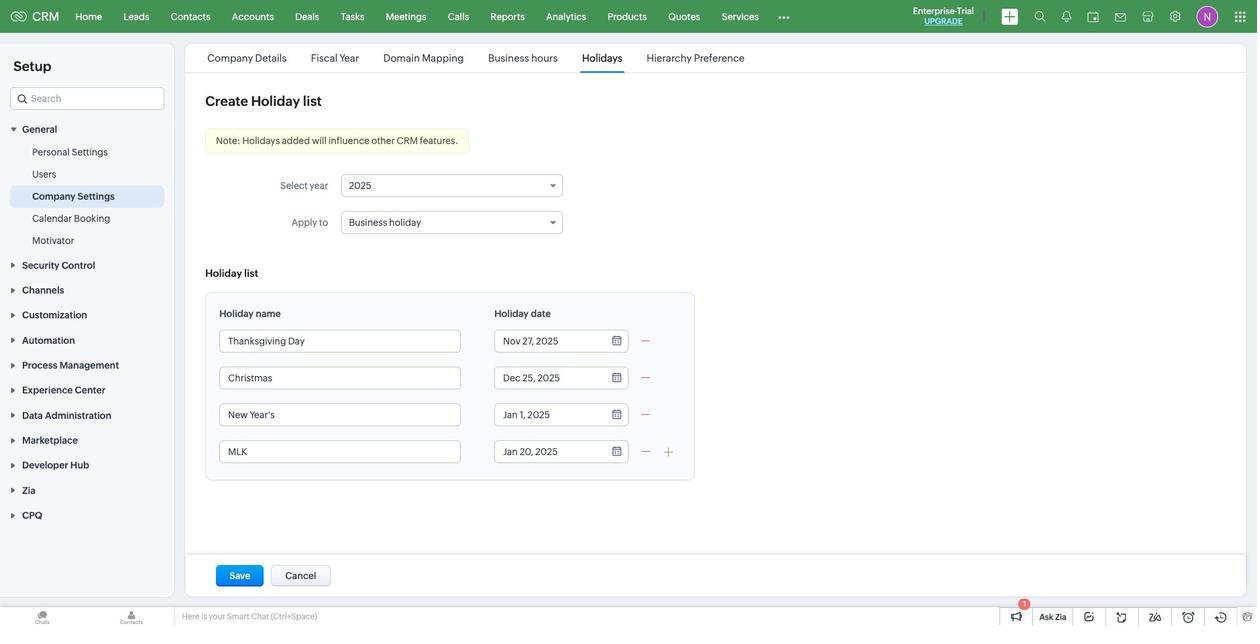 Task type: locate. For each thing, give the bounding box(es) containing it.
row
[[541, 314, 693, 328], [541, 331, 693, 349], [541, 352, 693, 370], [541, 372, 693, 391], [541, 393, 693, 411], [541, 414, 693, 432]]

mmm d, yyyy text field down monday column header
[[495, 331, 603, 352]]

cell
[[541, 331, 559, 349], [564, 331, 582, 349], [586, 331, 604, 349], [653, 331, 671, 349], [675, 331, 693, 349], [630, 352, 649, 370], [564, 372, 582, 391], [586, 372, 604, 391], [653, 372, 671, 391], [630, 393, 649, 411], [653, 393, 671, 411], [653, 414, 671, 432], [675, 414, 693, 432]]

1 mmm d, yyyy text field from the top
[[495, 331, 603, 352]]

Holiday name text field
[[220, 331, 460, 352], [220, 442, 460, 463]]

3 mmm d, yyyy text field from the top
[[495, 442, 603, 463]]

1 holiday name text field from the top
[[220, 331, 460, 352]]

1 vertical spatial mmm d, yyyy text field
[[495, 368, 603, 389]]

0 vertical spatial holiday name text field
[[220, 368, 460, 389]]

MMM d, yyyy text field
[[495, 331, 603, 352], [495, 368, 603, 389], [495, 442, 603, 463]]

2 mmm d, yyyy text field from the top
[[495, 368, 603, 389]]

thursday column header
[[608, 314, 626, 328]]

region
[[0, 142, 175, 253]]

2 vertical spatial mmm d, yyyy text field
[[495, 442, 603, 463]]

2 row from the top
[[541, 331, 693, 349]]

grid
[[532, 311, 702, 440]]

chats image
[[0, 608, 85, 627]]

list
[[195, 44, 757, 72]]

mmm d, yyyy text field for first holiday name text field from the top of the page
[[495, 331, 603, 352]]

2 holiday name text field from the top
[[220, 442, 460, 463]]

Holiday name text field
[[220, 368, 460, 389], [220, 405, 460, 426]]

mmm d, yyyy text field down mmm d, yyyy text field
[[495, 442, 603, 463]]

mmm d, yyyy text field up mmm d, yyyy text field
[[495, 368, 603, 389]]

monday column header
[[541, 314, 559, 328]]

1 vertical spatial holiday name text field
[[220, 405, 460, 426]]

mmm d, yyyy text field for first holiday name text field from the bottom of the page
[[495, 442, 603, 463]]

0 vertical spatial holiday name text field
[[220, 331, 460, 352]]

0 vertical spatial mmm d, yyyy text field
[[495, 331, 603, 352]]

MMM d, yyyy text field
[[495, 405, 603, 426]]

3 row from the top
[[541, 352, 693, 370]]

1 vertical spatial holiday name text field
[[220, 442, 460, 463]]



Task type: vqa. For each thing, say whether or not it's contained in the screenshot.
2nd Holiday name text box from the bottom
yes



Task type: describe. For each thing, give the bounding box(es) containing it.
2 holiday name text field from the top
[[220, 405, 460, 426]]

5 row from the top
[[541, 393, 693, 411]]

contacts image
[[89, 608, 174, 627]]

tuesday column header
[[564, 314, 582, 328]]

sunday column header
[[675, 314, 693, 328]]

4 row from the top
[[541, 372, 693, 391]]

1 row from the top
[[541, 314, 693, 328]]

mmm d, yyyy text field for 1st holiday name text box from the top
[[495, 368, 603, 389]]

friday column header
[[630, 314, 649, 328]]

wednesday column header
[[586, 314, 604, 328]]

1 holiday name text field from the top
[[220, 368, 460, 389]]

6 row from the top
[[541, 414, 693, 432]]



